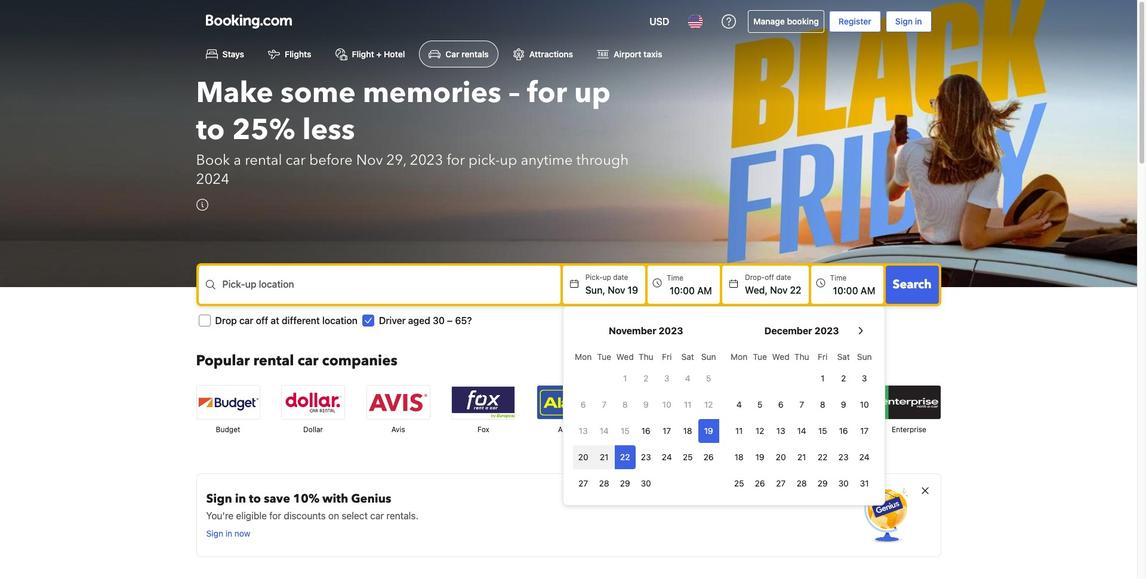 Task type: locate. For each thing, give the bounding box(es) containing it.
sat up 4 checkbox
[[682, 352, 695, 362]]

28 left 29 option
[[599, 479, 610, 489]]

30 for 30 december 2023 option
[[839, 479, 849, 489]]

2 13 from the left
[[777, 426, 786, 436]]

1 horizontal spatial grid
[[729, 345, 875, 496]]

1 November 2023 checkbox
[[615, 367, 636, 391]]

1 tue from the left
[[598, 352, 612, 362]]

27 December 2023 checkbox
[[771, 472, 792, 496]]

pick- up sun,
[[586, 273, 603, 282]]

2 for december
[[842, 373, 847, 384]]

drop
[[215, 316, 237, 326]]

up inside pick-up date sun, nov 19
[[603, 273, 612, 282]]

6 for 6 november 2023 checkbox
[[581, 400, 586, 410]]

sun for november 2023
[[702, 352, 717, 362]]

9 for 9 december 2023 option
[[841, 400, 847, 410]]

– inside make some memories – for up to 25% less book a rental car before nov 29, 2023 for pick-up anytime through 2024
[[509, 74, 520, 113]]

select
[[342, 511, 368, 522]]

2 23 from the left
[[839, 452, 849, 462]]

19 right 18 november 2023 checkbox on the bottom
[[705, 426, 714, 436]]

13 right 12 checkbox
[[777, 426, 786, 436]]

4 right 3 november 2023 checkbox
[[686, 373, 691, 384]]

date
[[614, 273, 629, 282], [777, 273, 792, 282]]

20 right 19 december 2023 option
[[776, 452, 786, 462]]

mon tue wed thu for december
[[731, 352, 810, 362]]

19 inside option
[[756, 452, 765, 462]]

0 vertical spatial 25
[[683, 452, 693, 462]]

1 17 from the left
[[663, 426, 672, 436]]

thu
[[639, 352, 654, 362], [795, 352, 810, 362]]

6 inside checkbox
[[581, 400, 586, 410]]

20 inside checkbox
[[776, 452, 786, 462]]

to inside make some memories – for up to 25% less book a rental car before nov 29, 2023 for pick-up anytime through 2024
[[196, 111, 225, 150]]

11 right 10 option
[[684, 400, 692, 410]]

2 24 from the left
[[860, 452, 870, 462]]

1 vertical spatial location
[[322, 316, 358, 326]]

11 December 2023 checkbox
[[729, 419, 750, 443]]

1 16 from the left
[[642, 426, 651, 436]]

22 inside option
[[818, 452, 828, 462]]

1 vertical spatial 5
[[758, 400, 763, 410]]

19 inside checkbox
[[705, 426, 714, 436]]

2 grid from the left
[[729, 345, 875, 496]]

0 horizontal spatial 29
[[620, 479, 631, 489]]

2 thu from the left
[[795, 352, 810, 362]]

to up book
[[196, 111, 225, 150]]

0 horizontal spatial 2023
[[410, 151, 443, 170]]

off up wed,
[[765, 273, 775, 282]]

20 inside option
[[579, 452, 589, 462]]

hotel
[[384, 49, 405, 59]]

sun
[[702, 352, 717, 362], [858, 352, 872, 362]]

1 horizontal spatial thu
[[795, 352, 810, 362]]

6 November 2023 checkbox
[[573, 393, 594, 417]]

pick- up the drop
[[222, 279, 245, 290]]

3 inside checkbox
[[665, 373, 670, 384]]

17
[[663, 426, 672, 436], [861, 426, 869, 436]]

1 horizontal spatial 18
[[735, 452, 744, 462]]

13 December 2023 checkbox
[[771, 419, 792, 443]]

1 left 2 november 2023 option
[[624, 373, 627, 384]]

2 mon from the left
[[731, 352, 748, 362]]

18 inside 18 november 2023 checkbox
[[684, 426, 693, 436]]

1 horizontal spatial 13
[[777, 426, 786, 436]]

nov right sun,
[[608, 285, 626, 296]]

28 inside 'option'
[[797, 479, 807, 489]]

22 November 2023 checkbox
[[615, 446, 636, 470]]

sign right register
[[896, 16, 913, 26]]

17 inside '17 december 2023' option
[[861, 426, 869, 436]]

8 November 2023 checkbox
[[615, 393, 636, 417]]

1 29 from the left
[[620, 479, 631, 489]]

1 horizontal spatial 4
[[737, 400, 742, 410]]

1 horizontal spatial location
[[322, 316, 358, 326]]

–
[[509, 74, 520, 113], [447, 316, 453, 326]]

15 December 2023 checkbox
[[813, 419, 834, 443]]

alamo logo image
[[538, 386, 600, 419]]

27
[[579, 479, 588, 489], [777, 479, 786, 489]]

booking.com online hotel reservations image
[[206, 14, 292, 29]]

1 horizontal spatial 2
[[842, 373, 847, 384]]

29 for 29 option on the bottom
[[818, 479, 828, 489]]

5
[[707, 373, 712, 384], [758, 400, 763, 410]]

0 vertical spatial to
[[196, 111, 225, 150]]

1 20 from the left
[[579, 452, 589, 462]]

16 inside 16 option
[[642, 426, 651, 436]]

21 cell
[[594, 443, 615, 470]]

10%
[[293, 491, 320, 507]]

mon tue wed thu for november
[[575, 352, 654, 362]]

1 horizontal spatial 20
[[776, 452, 786, 462]]

airport taxis link
[[588, 41, 672, 68]]

car
[[446, 49, 460, 59]]

budget logo image
[[197, 386, 260, 419]]

28 for 28 checkbox
[[599, 479, 610, 489]]

1 14 from the left
[[600, 426, 609, 436]]

16 inside 16 december 2023 checkbox
[[840, 426, 849, 436]]

2 9 from the left
[[841, 400, 847, 410]]

up
[[575, 74, 611, 113], [500, 151, 518, 170], [603, 273, 612, 282], [245, 279, 257, 290]]

0 horizontal spatial 2
[[644, 373, 649, 384]]

2 16 from the left
[[840, 426, 849, 436]]

pick-up location
[[222, 279, 294, 290]]

3 right the "2" option
[[862, 373, 868, 384]]

20
[[579, 452, 589, 462], [776, 452, 786, 462]]

10 inside 'option'
[[861, 400, 869, 410]]

1 27 from the left
[[579, 479, 588, 489]]

1 horizontal spatial 11
[[736, 426, 743, 436]]

1 horizontal spatial 28
[[797, 479, 807, 489]]

location
[[259, 279, 294, 290], [322, 316, 358, 326]]

grid
[[573, 345, 720, 496], [729, 345, 875, 496]]

2 wed from the left
[[773, 352, 790, 362]]

dollar
[[303, 425, 323, 434]]

26 for 26 checkbox
[[755, 479, 766, 489]]

17 November 2023 checkbox
[[657, 419, 678, 443]]

1 horizontal spatial for
[[447, 151, 465, 170]]

0 vertical spatial for
[[527, 74, 567, 113]]

for left 'pick-'
[[447, 151, 465, 170]]

mon up 'sixt logo'
[[731, 352, 748, 362]]

tue for november
[[598, 352, 612, 362]]

17 for '17 december 2023' option
[[861, 426, 869, 436]]

nov
[[356, 151, 383, 170], [608, 285, 626, 296], [771, 285, 788, 296]]

3 right 2 november 2023 option
[[665, 373, 670, 384]]

11 inside 11 checkbox
[[736, 426, 743, 436]]

0 horizontal spatial 7
[[602, 400, 607, 410]]

23 inside option
[[641, 452, 651, 462]]

17 right 16 option
[[663, 426, 672, 436]]

30 inside option
[[839, 479, 849, 489]]

23
[[641, 452, 651, 462], [839, 452, 849, 462]]

sun up 5 november 2023 option
[[702, 352, 717, 362]]

fri up 1 option
[[818, 352, 828, 362]]

14
[[600, 426, 609, 436], [798, 426, 807, 436]]

thu for december
[[795, 352, 810, 362]]

0 vertical spatial 26
[[704, 452, 714, 462]]

nov inside drop-off date wed, nov 22
[[771, 285, 788, 296]]

0 horizontal spatial mon
[[575, 352, 592, 362]]

1 3 from the left
[[665, 373, 670, 384]]

22 right 21 option at the right bottom of page
[[818, 452, 828, 462]]

31
[[861, 479, 869, 489]]

2 mon tue wed thu from the left
[[731, 352, 810, 362]]

0 vertical spatial 18
[[684, 426, 693, 436]]

1 sat from the left
[[682, 352, 695, 362]]

1 grid from the left
[[573, 345, 720, 496]]

up up sun,
[[603, 273, 612, 282]]

0 horizontal spatial grid
[[573, 345, 720, 496]]

2 28 from the left
[[797, 479, 807, 489]]

0 horizontal spatial date
[[614, 273, 629, 282]]

date inside drop-off date wed, nov 22
[[777, 273, 792, 282]]

30 right 29 option on the bottom
[[839, 479, 849, 489]]

1 8 from the left
[[623, 400, 628, 410]]

1 date from the left
[[614, 273, 629, 282]]

26 left '27' checkbox
[[755, 479, 766, 489]]

1 vertical spatial for
[[447, 151, 465, 170]]

1 6 from the left
[[581, 400, 586, 410]]

grid for november
[[573, 345, 720, 496]]

7 right 6 december 2023 checkbox
[[800, 400, 805, 410]]

2 6 from the left
[[779, 400, 784, 410]]

1 horizontal spatial 26
[[755, 479, 766, 489]]

0 horizontal spatial 1
[[624, 373, 627, 384]]

2 vertical spatial 19
[[756, 452, 765, 462]]

2 horizontal spatial 30
[[839, 479, 849, 489]]

rentals.
[[387, 511, 419, 522]]

2 left 3 option
[[842, 373, 847, 384]]

2023 for november
[[659, 326, 684, 336]]

december
[[765, 326, 813, 336]]

15 right '14 november 2023' option
[[621, 426, 630, 436]]

1 vertical spatial off
[[256, 316, 268, 326]]

for down save at the bottom left
[[269, 511, 281, 522]]

2 2 from the left
[[842, 373, 847, 384]]

15
[[621, 426, 630, 436], [819, 426, 828, 436]]

11 for the 11 checkbox
[[684, 400, 692, 410]]

3 for november 2023
[[665, 373, 670, 384]]

fox logo image
[[452, 386, 515, 419]]

9
[[644, 400, 649, 410], [841, 400, 847, 410]]

in
[[916, 16, 923, 26], [235, 491, 246, 507], [226, 529, 232, 539]]

6 left 7 november 2023 option
[[581, 400, 586, 410]]

11 for 11 checkbox
[[736, 426, 743, 436]]

26 inside checkbox
[[755, 479, 766, 489]]

1 left the "2" option
[[821, 373, 825, 384]]

to
[[196, 111, 225, 150], [249, 491, 261, 507]]

14 right the 13 option on the bottom of page
[[600, 426, 609, 436]]

1 horizontal spatial –
[[509, 74, 520, 113]]

6 inside checkbox
[[779, 400, 784, 410]]

1 wed from the left
[[617, 352, 634, 362]]

2 1 from the left
[[821, 373, 825, 384]]

7
[[602, 400, 607, 410], [800, 400, 805, 410]]

location right different
[[322, 316, 358, 326]]

fri
[[662, 352, 672, 362], [818, 352, 828, 362]]

1 fri from the left
[[662, 352, 672, 362]]

8 right 7 november 2023 option
[[623, 400, 628, 410]]

– left 65? in the left of the page
[[447, 316, 453, 326]]

sign in now link
[[206, 528, 419, 540]]

off left at
[[256, 316, 268, 326]]

0 horizontal spatial fri
[[662, 352, 672, 362]]

driver aged 30 – 65?
[[379, 316, 472, 326]]

19 for 19 november 2023 checkbox
[[705, 426, 714, 436]]

0 vertical spatial rental
[[245, 151, 282, 170]]

car down the genius on the left of the page
[[370, 511, 384, 522]]

3 December 2023 checkbox
[[855, 367, 875, 391]]

18 December 2023 checkbox
[[729, 446, 750, 470]]

23 right 22 december 2023 option
[[839, 452, 849, 462]]

13 inside checkbox
[[777, 426, 786, 436]]

sign in link
[[886, 11, 932, 32]]

0 horizontal spatial 28
[[599, 479, 610, 489]]

23 for 23 december 2023 option on the right
[[839, 452, 849, 462]]

1 vertical spatial 19
[[705, 426, 714, 436]]

see terms and conditions for more information image
[[196, 199, 208, 211]]

0 horizontal spatial off
[[256, 316, 268, 326]]

1 7 from the left
[[602, 400, 607, 410]]

1 December 2023 checkbox
[[813, 367, 834, 391]]

9 December 2023 checkbox
[[834, 393, 855, 417]]

1 vertical spatial 12
[[756, 426, 765, 436]]

13 left '14 november 2023' option
[[579, 426, 588, 436]]

0 vertical spatial –
[[509, 74, 520, 113]]

sat up the "2" option
[[838, 352, 850, 362]]

1 vertical spatial sign
[[206, 491, 232, 507]]

different
[[282, 316, 320, 326]]

stays link
[[196, 41, 254, 68]]

0 horizontal spatial 11
[[684, 400, 692, 410]]

1 mon tue wed thu from the left
[[575, 352, 654, 362]]

thu up 2 november 2023 option
[[639, 352, 654, 362]]

26 December 2023 checkbox
[[750, 472, 771, 496]]

14 December 2023 checkbox
[[792, 419, 813, 443]]

0 horizontal spatial 16
[[642, 426, 651, 436]]

13 for the 13 option on the bottom of page
[[579, 426, 588, 436]]

2 sat from the left
[[838, 352, 850, 362]]

nov inside make some memories – for up to 25% less book a rental car before nov 29, 2023 for pick-up anytime through 2024
[[356, 151, 383, 170]]

1 horizontal spatial 17
[[861, 426, 869, 436]]

2 sun from the left
[[858, 352, 872, 362]]

2 right 1 option
[[644, 373, 649, 384]]

0 horizontal spatial 5
[[707, 373, 712, 384]]

0 horizontal spatial 13
[[579, 426, 588, 436]]

15 right 14 december 2023 checkbox
[[819, 426, 828, 436]]

21 for "21" option
[[600, 452, 609, 462]]

1 2 from the left
[[644, 373, 649, 384]]

rental down at
[[254, 351, 294, 371]]

11 inside checkbox
[[684, 400, 692, 410]]

tue down november
[[598, 352, 612, 362]]

1 15 from the left
[[621, 426, 630, 436]]

28 December 2023 checkbox
[[792, 472, 813, 496]]

sun up 3 option
[[858, 352, 872, 362]]

18 inside 18 option
[[735, 452, 744, 462]]

29 left 30 "checkbox"
[[620, 479, 631, 489]]

11 left 12 checkbox
[[736, 426, 743, 436]]

car right the drop
[[239, 316, 254, 326]]

1 thu from the left
[[639, 352, 654, 362]]

1 horizontal spatial 8
[[821, 400, 826, 410]]

24 for 24 december 2023 option
[[860, 452, 870, 462]]

thrifty
[[643, 425, 665, 434]]

21 left 22 checkbox
[[600, 452, 609, 462]]

1 mon from the left
[[575, 352, 592, 362]]

23 for 23 option at right
[[641, 452, 651, 462]]

24 December 2023 checkbox
[[855, 446, 875, 470]]

8
[[623, 400, 628, 410], [821, 400, 826, 410]]

22 right wed,
[[790, 285, 802, 296]]

0 horizontal spatial 27
[[579, 479, 588, 489]]

wed down december
[[773, 352, 790, 362]]

25 for 25 november 2023 checkbox
[[683, 452, 693, 462]]

1 vertical spatial –
[[447, 316, 453, 326]]

car left before
[[286, 151, 306, 170]]

1 horizontal spatial 21
[[798, 452, 807, 462]]

manage
[[754, 16, 785, 26]]

20 for 20 november 2023 option
[[579, 452, 589, 462]]

sign up you're
[[206, 491, 232, 507]]

16
[[642, 426, 651, 436], [840, 426, 849, 436]]

2 horizontal spatial nov
[[771, 285, 788, 296]]

26 right 25 november 2023 checkbox
[[704, 452, 714, 462]]

22
[[790, 285, 802, 296], [621, 452, 630, 462], [818, 452, 828, 462]]

sat
[[682, 352, 695, 362], [838, 352, 850, 362]]

25 for 25 december 2023 checkbox
[[735, 479, 745, 489]]

before
[[309, 151, 353, 170]]

1 horizontal spatial 29
[[818, 479, 828, 489]]

2 21 from the left
[[798, 452, 807, 462]]

24 right 23 december 2023 option on the right
[[860, 452, 870, 462]]

sign inside sign in to save 10% with genius you're eligible for discounts on select car rentals.
[[206, 491, 232, 507]]

sign
[[896, 16, 913, 26], [206, 491, 232, 507], [206, 529, 223, 539]]

in for now
[[226, 529, 232, 539]]

0 horizontal spatial 17
[[663, 426, 672, 436]]

a
[[234, 151, 241, 170]]

2 10 from the left
[[861, 400, 869, 410]]

8 inside checkbox
[[623, 400, 628, 410]]

10 right 9 december 2023 option
[[861, 400, 869, 410]]

2 17 from the left
[[861, 426, 869, 436]]

24 right 23 option at right
[[662, 452, 672, 462]]

0 vertical spatial off
[[765, 273, 775, 282]]

date inside pick-up date sun, nov 19
[[614, 273, 629, 282]]

see terms and conditions for more information image
[[196, 199, 208, 211]]

tue
[[598, 352, 612, 362], [753, 352, 768, 362]]

19 inside pick-up date sun, nov 19
[[628, 285, 639, 296]]

1 horizontal spatial pick-
[[586, 273, 603, 282]]

2 horizontal spatial 2023
[[815, 326, 840, 336]]

2 December 2023 checkbox
[[834, 367, 855, 391]]

2 27 from the left
[[777, 479, 786, 489]]

1 horizontal spatial 10
[[861, 400, 869, 410]]

up left anytime
[[500, 151, 518, 170]]

1 horizontal spatial 19
[[705, 426, 714, 436]]

location up at
[[259, 279, 294, 290]]

8 right the 7 december 2023 option
[[821, 400, 826, 410]]

1 24 from the left
[[662, 452, 672, 462]]

up up drop car off at different location
[[245, 279, 257, 290]]

23 November 2023 checkbox
[[636, 446, 657, 470]]

14 for '14 november 2023' option
[[600, 426, 609, 436]]

22 inside checkbox
[[621, 452, 630, 462]]

companies
[[322, 351, 398, 371]]

0 horizontal spatial 8
[[623, 400, 628, 410]]

2 8 from the left
[[821, 400, 826, 410]]

1 horizontal spatial 23
[[839, 452, 849, 462]]

10 inside option
[[663, 400, 672, 410]]

0 horizontal spatial mon tue wed thu
[[575, 352, 654, 362]]

12 inside option
[[705, 400, 713, 410]]

for down attractions
[[527, 74, 567, 113]]

2023
[[410, 151, 443, 170], [659, 326, 684, 336], [815, 326, 840, 336]]

0 horizontal spatial 3
[[665, 373, 670, 384]]

8 inside option
[[821, 400, 826, 410]]

1 21 from the left
[[600, 452, 609, 462]]

19 cell
[[699, 417, 720, 443]]

2023 right the 29,
[[410, 151, 443, 170]]

1 horizontal spatial 6
[[779, 400, 784, 410]]

rental right a at top
[[245, 151, 282, 170]]

1 horizontal spatial 25
[[735, 479, 745, 489]]

wed for november
[[617, 352, 634, 362]]

1 horizontal spatial 30
[[641, 479, 652, 489]]

0 horizontal spatial 24
[[662, 452, 672, 462]]

in inside sign in to save 10% with genius you're eligible for discounts on select car rentals.
[[235, 491, 246, 507]]

20 left "21" option
[[579, 452, 589, 462]]

23 right 22 checkbox
[[641, 452, 651, 462]]

off inside drop-off date wed, nov 22
[[765, 273, 775, 282]]

3
[[665, 373, 670, 384], [862, 373, 868, 384]]

14 inside option
[[600, 426, 609, 436]]

2 29 from the left
[[818, 479, 828, 489]]

for inside sign in to save 10% with genius you're eligible for discounts on select car rentals.
[[269, 511, 281, 522]]

0 horizontal spatial 6
[[581, 400, 586, 410]]

nov right wed,
[[771, 285, 788, 296]]

17 right 16 december 2023 checkbox
[[861, 426, 869, 436]]

1 horizontal spatial to
[[249, 491, 261, 507]]

13 inside option
[[579, 426, 588, 436]]

booking
[[788, 16, 819, 26]]

16 right hertz
[[840, 426, 849, 436]]

off
[[765, 273, 775, 282], [256, 316, 268, 326]]

20 for 20 december 2023 checkbox
[[776, 452, 786, 462]]

+
[[377, 49, 382, 59]]

25 December 2023 checkbox
[[729, 472, 750, 496]]

7 inside option
[[602, 400, 607, 410]]

17 inside 17 november 2023 option
[[663, 426, 672, 436]]

2 14 from the left
[[798, 426, 807, 436]]

1 horizontal spatial 12
[[756, 426, 765, 436]]

23 inside option
[[839, 452, 849, 462]]

wed up 1 option
[[617, 352, 634, 362]]

sign down you're
[[206, 529, 223, 539]]

2 vertical spatial sign
[[206, 529, 223, 539]]

28 inside checkbox
[[599, 479, 610, 489]]

24 for 24 november 2023 option
[[662, 452, 672, 462]]

eligible
[[236, 511, 267, 522]]

car inside sign in to save 10% with genius you're eligible for discounts on select car rentals.
[[370, 511, 384, 522]]

0 horizontal spatial in
[[226, 529, 232, 539]]

1 28 from the left
[[599, 479, 610, 489]]

1 9 from the left
[[644, 400, 649, 410]]

7 inside option
[[800, 400, 805, 410]]

22 right "21" option
[[621, 452, 630, 462]]

3 inside option
[[862, 373, 868, 384]]

2 20 from the left
[[776, 452, 786, 462]]

1 horizontal spatial 9
[[841, 400, 847, 410]]

12 right the 11 checkbox
[[705, 400, 713, 410]]

mon tue wed thu up 1 option
[[575, 352, 654, 362]]

30 December 2023 checkbox
[[834, 472, 855, 496]]

2 3 from the left
[[862, 373, 868, 384]]

1 horizontal spatial 14
[[798, 426, 807, 436]]

1 horizontal spatial wed
[[773, 352, 790, 362]]

mon tue wed thu
[[575, 352, 654, 362], [731, 352, 810, 362]]

27 left 28 checkbox
[[579, 479, 588, 489]]

1 10 from the left
[[663, 400, 672, 410]]

1 horizontal spatial fri
[[818, 352, 828, 362]]

6 for 6 december 2023 checkbox
[[779, 400, 784, 410]]

14 inside checkbox
[[798, 426, 807, 436]]

1 horizontal spatial 27
[[777, 479, 786, 489]]

1 vertical spatial 26
[[755, 479, 766, 489]]

with
[[323, 491, 348, 507]]

0 horizontal spatial –
[[447, 316, 453, 326]]

1 1 from the left
[[624, 373, 627, 384]]

1 horizontal spatial 2023
[[659, 326, 684, 336]]

for
[[527, 74, 567, 113], [447, 151, 465, 170], [269, 511, 281, 522]]

18 right 17 november 2023 option
[[684, 426, 693, 436]]

hertz logo image
[[793, 386, 856, 419]]

2 7 from the left
[[800, 400, 805, 410]]

9 right 8 november 2023 checkbox
[[644, 400, 649, 410]]

0 vertical spatial 11
[[684, 400, 692, 410]]

27 November 2023 checkbox
[[573, 472, 594, 496]]

2 fri from the left
[[818, 352, 828, 362]]

1 horizontal spatial mon tue wed thu
[[731, 352, 810, 362]]

0 horizontal spatial 19
[[628, 285, 639, 296]]

0 vertical spatial 19
[[628, 285, 639, 296]]

18 left 19 december 2023 option
[[735, 452, 744, 462]]

register
[[839, 16, 872, 26]]

car
[[286, 151, 306, 170], [239, 316, 254, 326], [298, 351, 319, 371], [370, 511, 384, 522]]

tue down december
[[753, 352, 768, 362]]

30 right 29 option
[[641, 479, 652, 489]]

2 horizontal spatial 22
[[818, 452, 828, 462]]

2 November 2023 checkbox
[[636, 367, 657, 391]]

30 inside "checkbox"
[[641, 479, 652, 489]]

1 horizontal spatial 7
[[800, 400, 805, 410]]

1 horizontal spatial off
[[765, 273, 775, 282]]

0 horizontal spatial 9
[[644, 400, 649, 410]]

10 right 9 november 2023 option
[[663, 400, 672, 410]]

9 November 2023 checkbox
[[636, 393, 657, 417]]

25 left 26 option
[[683, 452, 693, 462]]

flight
[[352, 49, 374, 59]]

21 left 22 december 2023 option
[[798, 452, 807, 462]]

2 horizontal spatial in
[[916, 16, 923, 26]]

2 date from the left
[[777, 273, 792, 282]]

9 for 9 november 2023 option
[[644, 400, 649, 410]]

16 right 15 option
[[642, 426, 651, 436]]

thrifty logo image
[[623, 386, 685, 419]]

0 horizontal spatial 21
[[600, 452, 609, 462]]

26 November 2023 checkbox
[[699, 446, 720, 470]]

nov inside pick-up date sun, nov 19
[[608, 285, 626, 296]]

2 horizontal spatial 19
[[756, 452, 765, 462]]

wed
[[617, 352, 634, 362], [773, 352, 790, 362]]

0 horizontal spatial 14
[[600, 426, 609, 436]]

1 horizontal spatial sat
[[838, 352, 850, 362]]

1 horizontal spatial 1
[[821, 373, 825, 384]]

1 13 from the left
[[579, 426, 588, 436]]

15 inside option
[[621, 426, 630, 436]]

pick- inside pick-up date sun, nov 19
[[586, 273, 603, 282]]

21 inside cell
[[600, 452, 609, 462]]

15 inside checkbox
[[819, 426, 828, 436]]

1 horizontal spatial mon
[[731, 352, 748, 362]]

at
[[271, 316, 280, 326]]

1 23 from the left
[[641, 452, 651, 462]]

2 15 from the left
[[819, 426, 828, 436]]

to up the eligible
[[249, 491, 261, 507]]

thu down december 2023
[[795, 352, 810, 362]]

2023 right december
[[815, 326, 840, 336]]

2 tue from the left
[[753, 352, 768, 362]]

27 for '27' checkbox
[[777, 479, 786, 489]]

28 right '27' checkbox
[[797, 479, 807, 489]]

7 right 6 november 2023 checkbox
[[602, 400, 607, 410]]

4 December 2023 checkbox
[[729, 393, 750, 417]]

25 November 2023 checkbox
[[678, 446, 699, 470]]

pick-
[[586, 273, 603, 282], [222, 279, 245, 290]]

1 horizontal spatial tue
[[753, 352, 768, 362]]

14 right 13 checkbox
[[798, 426, 807, 436]]

1 vertical spatial 11
[[736, 426, 743, 436]]

6
[[581, 400, 586, 410], [779, 400, 784, 410]]

31 December 2023 checkbox
[[855, 472, 875, 496]]

6 right 5 december 2023 option
[[779, 400, 784, 410]]

2023 right november
[[659, 326, 684, 336]]

car down different
[[298, 351, 319, 371]]

30 for 30 "checkbox"
[[641, 479, 652, 489]]

28
[[599, 479, 610, 489], [797, 479, 807, 489]]

0 horizontal spatial 4
[[686, 373, 691, 384]]

19 right sun,
[[628, 285, 639, 296]]

2023 inside make some memories – for up to 25% less book a rental car before nov 29, 2023 for pick-up anytime through 2024
[[410, 151, 443, 170]]

26 inside option
[[704, 452, 714, 462]]

1 horizontal spatial 15
[[819, 426, 828, 436]]

1 sun from the left
[[702, 352, 717, 362]]

date up november
[[614, 273, 629, 282]]

23 December 2023 checkbox
[[834, 446, 855, 470]]

flight + hotel link
[[326, 41, 415, 68]]

4 left 5 december 2023 option
[[737, 400, 742, 410]]

drop car off at different location
[[215, 316, 358, 326]]

1 horizontal spatial nov
[[608, 285, 626, 296]]

12 November 2023 checkbox
[[699, 393, 720, 417]]

mon tue wed thu down december
[[731, 352, 810, 362]]

17 for 17 november 2023 option
[[663, 426, 672, 436]]

29 left 30 december 2023 option
[[818, 479, 828, 489]]

20 cell
[[573, 443, 594, 470]]

30 right aged
[[433, 316, 445, 326]]

19
[[628, 285, 639, 296], [705, 426, 714, 436], [756, 452, 765, 462]]

0 horizontal spatial 15
[[621, 426, 630, 436]]

manage booking link
[[749, 10, 825, 33]]

24
[[662, 452, 672, 462], [860, 452, 870, 462]]

11
[[684, 400, 692, 410], [736, 426, 743, 436]]

12 inside checkbox
[[756, 426, 765, 436]]



Task type: vqa. For each thing, say whether or not it's contained in the screenshot.
Heading
no



Task type: describe. For each thing, give the bounding box(es) containing it.
attractions
[[530, 49, 573, 59]]

avis logo image
[[367, 386, 430, 419]]

22 inside drop-off date wed, nov 22
[[790, 285, 802, 296]]

thu for november
[[639, 352, 654, 362]]

0 vertical spatial 4
[[686, 373, 691, 384]]

date for 19
[[614, 273, 629, 282]]

airport
[[614, 49, 642, 59]]

pick- for pick-up date sun, nov 19
[[586, 273, 603, 282]]

19 November 2023 checkbox
[[699, 419, 720, 443]]

17 December 2023 checkbox
[[855, 419, 875, 443]]

3 for december 2023
[[862, 373, 868, 384]]

8 for 8 november 2023 checkbox
[[623, 400, 628, 410]]

up down airport taxis link
[[575, 74, 611, 113]]

5 December 2023 checkbox
[[750, 393, 771, 417]]

21 for 21 option at the right bottom of page
[[798, 452, 807, 462]]

search
[[893, 277, 932, 293]]

usd
[[650, 16, 670, 27]]

27 for "27 november 2023" checkbox
[[579, 479, 588, 489]]

alamo
[[558, 425, 579, 434]]

7 November 2023 checkbox
[[594, 393, 615, 417]]

nov for wed,
[[771, 285, 788, 296]]

7 for 7 november 2023 option
[[602, 400, 607, 410]]

popular
[[196, 351, 250, 371]]

5 November 2023 checkbox
[[699, 367, 720, 391]]

8 for 8 option
[[821, 400, 826, 410]]

3 November 2023 checkbox
[[657, 367, 678, 391]]

25%
[[232, 111, 295, 150]]

20 November 2023 checkbox
[[573, 446, 594, 470]]

pick-up date sun, nov 19
[[586, 273, 639, 296]]

5 for 5 december 2023 option
[[758, 400, 763, 410]]

18 for 18 november 2023 checkbox on the bottom
[[684, 426, 693, 436]]

popular rental car companies
[[196, 351, 398, 371]]

through
[[577, 151, 629, 170]]

drop-off date wed, nov 22
[[745, 273, 802, 296]]

12 for 12 checkbox
[[756, 426, 765, 436]]

0 vertical spatial in
[[916, 16, 923, 26]]

29,
[[387, 151, 407, 170]]

15 for 15 december 2023 checkbox
[[819, 426, 828, 436]]

dollar logo image
[[282, 386, 345, 419]]

6 December 2023 checkbox
[[771, 393, 792, 417]]

november
[[609, 326, 657, 336]]

fox
[[478, 425, 490, 434]]

in for to
[[235, 491, 246, 507]]

make some memories – for up to 25% less book a rental car before nov 29, 2023 for pick-up anytime through 2024
[[196, 74, 629, 190]]

enterprise
[[892, 425, 927, 434]]

10 November 2023 checkbox
[[657, 393, 678, 417]]

– for 65?
[[447, 316, 453, 326]]

avis
[[392, 425, 405, 434]]

tue for december
[[753, 352, 768, 362]]

29 for 29 option
[[620, 479, 631, 489]]

7 for the 7 december 2023 option
[[800, 400, 805, 410]]

0 vertical spatial sign
[[896, 16, 913, 26]]

13 November 2023 checkbox
[[573, 419, 594, 443]]

sign in to save 10% with genius you're eligible for discounts on select car rentals.
[[206, 491, 419, 522]]

pick- for pick-up location
[[222, 279, 245, 290]]

Pick-up location field
[[222, 285, 561, 299]]

0 horizontal spatial location
[[259, 279, 294, 290]]

budget
[[216, 425, 240, 434]]

genius
[[351, 491, 392, 507]]

22 for 22 december 2023 option
[[818, 452, 828, 462]]

stays
[[222, 49, 244, 59]]

19 December 2023 checkbox
[[750, 446, 771, 470]]

rentals
[[462, 49, 489, 59]]

2024
[[196, 170, 229, 190]]

taxis
[[644, 49, 663, 59]]

flights
[[285, 49, 312, 59]]

8 December 2023 checkbox
[[813, 393, 834, 417]]

28 for 28 december 2023 'option'
[[797, 479, 807, 489]]

save
[[264, 491, 290, 507]]

29 December 2023 checkbox
[[813, 472, 834, 496]]

1 for december
[[821, 373, 825, 384]]

make
[[196, 74, 273, 113]]

usd button
[[643, 7, 677, 36]]

15 November 2023 checkbox
[[615, 419, 636, 443]]

1 for november
[[624, 373, 627, 384]]

november 2023
[[609, 326, 684, 336]]

date for 22
[[777, 273, 792, 282]]

14 for 14 december 2023 checkbox
[[798, 426, 807, 436]]

sign in now
[[206, 529, 251, 539]]

4 November 2023 checkbox
[[678, 367, 699, 391]]

anytime
[[521, 151, 573, 170]]

aged
[[408, 316, 431, 326]]

21 November 2023 checkbox
[[594, 446, 615, 470]]

29 November 2023 checkbox
[[615, 472, 636, 496]]

19 for 19 december 2023 option
[[756, 452, 765, 462]]

22 December 2023 checkbox
[[813, 446, 834, 470]]

28 November 2023 checkbox
[[594, 472, 615, 496]]

16 for 16 option
[[642, 426, 651, 436]]

11 November 2023 checkbox
[[678, 393, 699, 417]]

grid for december
[[729, 345, 875, 496]]

20 December 2023 checkbox
[[771, 446, 792, 470]]

nov for sun,
[[608, 285, 626, 296]]

sat for december 2023
[[838, 352, 850, 362]]

13 for 13 checkbox
[[777, 426, 786, 436]]

car inside make some memories – for up to 25% less book a rental car before nov 29, 2023 for pick-up anytime through 2024
[[286, 151, 306, 170]]

sign for to
[[206, 491, 232, 507]]

wed for december
[[773, 352, 790, 362]]

10 for the 10 'option' at the bottom right
[[861, 400, 869, 410]]

mon for november
[[575, 352, 592, 362]]

12 December 2023 checkbox
[[750, 419, 771, 443]]

26 for 26 option
[[704, 452, 714, 462]]

10 December 2023 checkbox
[[855, 393, 875, 417]]

pick-
[[469, 151, 500, 170]]

16 December 2023 checkbox
[[834, 419, 855, 443]]

16 November 2023 checkbox
[[636, 419, 657, 443]]

0 horizontal spatial 30
[[433, 316, 445, 326]]

wed,
[[745, 285, 768, 296]]

12 for 12 november 2023 option at the right
[[705, 400, 713, 410]]

flight + hotel
[[352, 49, 405, 59]]

memories
[[363, 74, 502, 113]]

1 vertical spatial rental
[[254, 351, 294, 371]]

sun for december 2023
[[858, 352, 872, 362]]

hertz
[[815, 425, 834, 434]]

24 November 2023 checkbox
[[657, 446, 678, 470]]

register link
[[830, 11, 882, 32]]

car rentals
[[446, 49, 489, 59]]

1 vertical spatial 4
[[737, 400, 742, 410]]

less
[[302, 111, 355, 150]]

22 cell
[[615, 443, 636, 470]]

22 for 22 checkbox
[[621, 452, 630, 462]]

car rentals link
[[420, 41, 499, 68]]

sign in
[[896, 16, 923, 26]]

you're
[[206, 511, 234, 522]]

30 November 2023 checkbox
[[636, 472, 657, 496]]

fri for december
[[818, 352, 828, 362]]

rental inside make some memories – for up to 25% less book a rental car before nov 29, 2023 for pick-up anytime through 2024
[[245, 151, 282, 170]]

on
[[328, 511, 339, 522]]

2 horizontal spatial for
[[527, 74, 567, 113]]

mon for december
[[731, 352, 748, 362]]

sat for november 2023
[[682, 352, 695, 362]]

to inside sign in to save 10% with genius you're eligible for discounts on select car rentals.
[[249, 491, 261, 507]]

2023 for december
[[815, 326, 840, 336]]

7 December 2023 checkbox
[[792, 393, 813, 417]]

book
[[196, 151, 230, 170]]

driver
[[379, 316, 406, 326]]

18 for 18 option
[[735, 452, 744, 462]]

– for for
[[509, 74, 520, 113]]

21 December 2023 checkbox
[[792, 446, 813, 470]]

65?
[[455, 316, 472, 326]]

airport taxis
[[614, 49, 663, 59]]

10 for 10 option
[[663, 400, 672, 410]]

sixt
[[733, 425, 746, 434]]

16 for 16 december 2023 checkbox
[[840, 426, 849, 436]]

enterprise logo image
[[878, 386, 941, 419]]

search button
[[886, 266, 939, 304]]

14 November 2023 checkbox
[[594, 419, 615, 443]]

fri for november
[[662, 352, 672, 362]]

discounts
[[284, 511, 326, 522]]

18 November 2023 checkbox
[[678, 419, 699, 443]]

sixt logo image
[[708, 386, 771, 419]]

now
[[235, 529, 251, 539]]

attractions link
[[503, 41, 583, 68]]

sign for now
[[206, 529, 223, 539]]

december 2023
[[765, 326, 840, 336]]

15 for 15 option
[[621, 426, 630, 436]]

2 for november
[[644, 373, 649, 384]]

some
[[281, 74, 356, 113]]

5 for 5 november 2023 option
[[707, 373, 712, 384]]

sun,
[[586, 285, 606, 296]]

drop-
[[745, 273, 765, 282]]

manage booking
[[754, 16, 819, 26]]

flights link
[[259, 41, 321, 68]]



